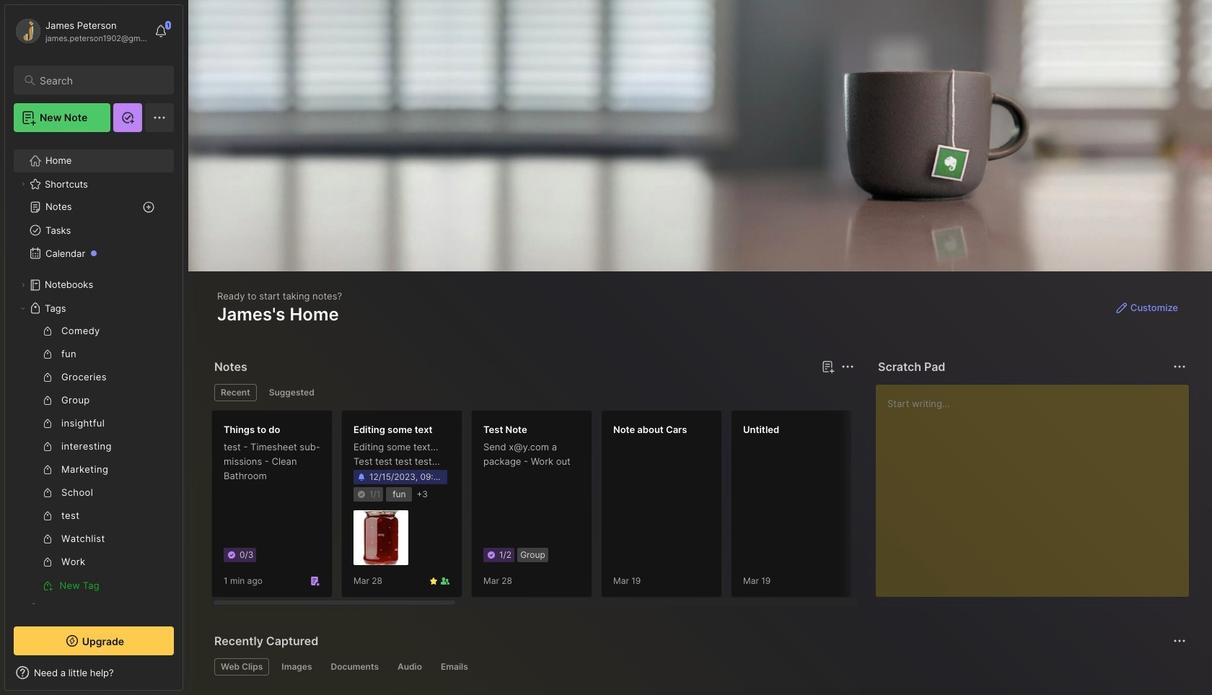Task type: vqa. For each thing, say whether or not it's contained in the screenshot.
2nd tab list
yes



Task type: locate. For each thing, give the bounding box(es) containing it.
None search field
[[40, 71, 161, 89]]

tab list
[[214, 384, 852, 401], [214, 658, 1184, 676]]

0 vertical spatial more actions image
[[839, 358, 857, 375]]

group inside tree
[[14, 320, 165, 597]]

WHAT'S NEW field
[[5, 661, 183, 684]]

1 horizontal spatial more actions image
[[1171, 632, 1189, 650]]

tab
[[214, 384, 257, 401], [263, 384, 321, 401], [214, 658, 269, 676], [275, 658, 319, 676], [324, 658, 385, 676], [391, 658, 429, 676], [434, 658, 475, 676]]

thumbnail image
[[354, 510, 409, 565]]

0 vertical spatial tab list
[[214, 384, 852, 401]]

click to collapse image
[[182, 668, 193, 686]]

tree
[[5, 141, 183, 652]]

more actions image
[[839, 358, 857, 375], [1171, 632, 1189, 650]]

0 horizontal spatial more actions image
[[839, 358, 857, 375]]

group
[[14, 320, 165, 597]]

expand tags image
[[19, 304, 27, 313]]

row group
[[211, 410, 1213, 606]]

expand notebooks image
[[19, 281, 27, 289]]

1 vertical spatial tab list
[[214, 658, 1184, 676]]

1 vertical spatial more actions image
[[1171, 632, 1189, 650]]

More actions field
[[838, 357, 858, 377], [1170, 357, 1190, 377], [1170, 631, 1190, 651]]



Task type: describe. For each thing, give the bounding box(es) containing it.
2 tab list from the top
[[214, 658, 1184, 676]]

main element
[[0, 0, 188, 695]]

Start writing… text field
[[888, 385, 1189, 585]]

Search text field
[[40, 74, 161, 87]]

more actions image
[[1171, 358, 1189, 375]]

Account field
[[14, 17, 147, 45]]

1 tab list from the top
[[214, 384, 852, 401]]

tree inside main element
[[5, 141, 183, 652]]

none search field inside main element
[[40, 71, 161, 89]]



